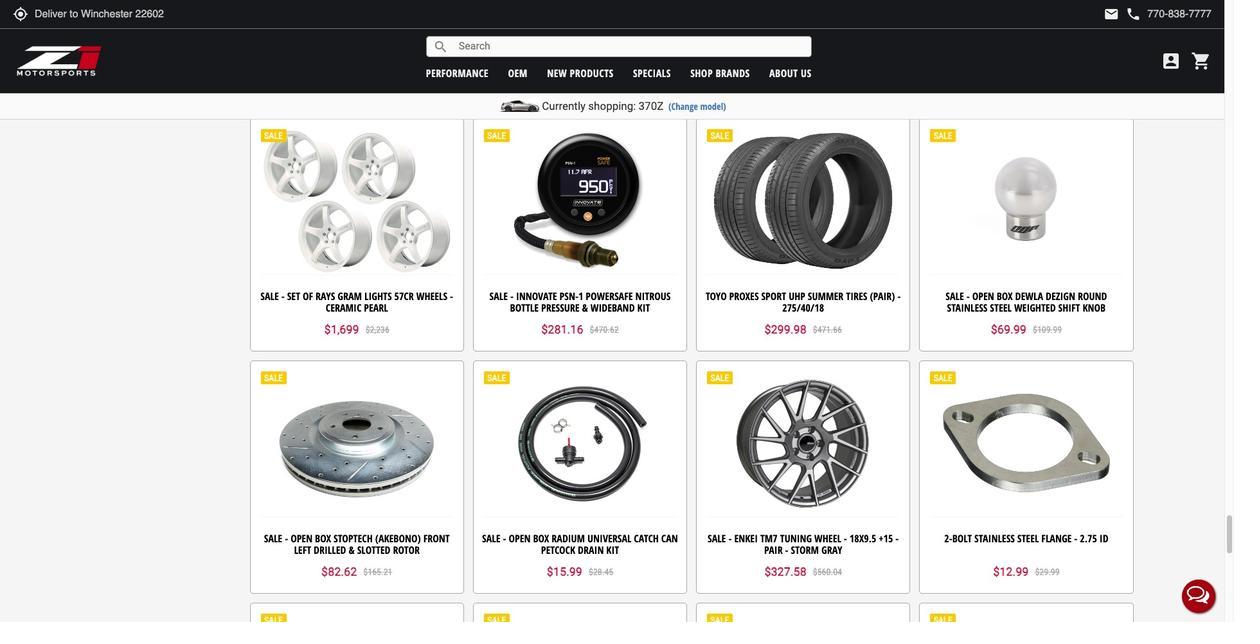 Task type: locate. For each thing, give the bounding box(es) containing it.
rotor
[[393, 543, 420, 557]]

$15.99
[[547, 565, 583, 579]]

$1,699 $2,236
[[324, 323, 390, 337]]

blemished up products
[[569, 47, 614, 62]]

oem down '89-
[[508, 66, 528, 80]]

0 horizontal spatial oem
[[333, 47, 352, 62]]

0 vertical spatial $299.98
[[762, 81, 804, 94]]

about us
[[770, 66, 812, 80]]

toyo proxes sport uhp summer tires (pair) - 275/40/18
[[706, 290, 901, 315]]

account_box
[[1161, 51, 1182, 71]]

sale for sale - open box radium universal catch can petcock drain kit
[[482, 532, 501, 546]]

0 horizontal spatial &
[[349, 543, 355, 557]]

sale for sale - set of rays gram lights 57cr wheels - ceramic pearl
[[261, 290, 279, 304]]

set
[[287, 290, 300, 304]]

$299.98 down 275/40/18
[[765, 323, 807, 337]]

oem up $292.48
[[333, 47, 352, 62]]

about us link
[[770, 66, 812, 80]]

1 vertical spatial $299.98
[[765, 323, 807, 337]]

dezign
[[1046, 290, 1076, 304]]

kit inside sale - innovate psn-1 powersafe nitrous bottle pressure & wideband kit
[[638, 301, 650, 315]]

box for oem
[[315, 47, 331, 62]]

1 vertical spatial steel
[[1018, 532, 1039, 546]]

uhp
[[789, 290, 806, 304]]

brands
[[716, 66, 750, 80]]

2 horizontal spatial 370z
[[815, 47, 834, 62]]

box inside sale - open box stoptech (akebono) front left drilled & slotted rotor
[[315, 532, 331, 546]]

brace
[[791, 59, 816, 73]]

'89-
[[513, 47, 528, 62]]

sale inside sale - open box dewla dezign round stainless steel weighted shift knob
[[946, 290, 964, 304]]

sale inside sale - open box stoptech (akebono) front left drilled & slotted rotor
[[264, 532, 282, 546]]

sale inside sale - enkei tm7 tuning wheel - 18x9.5 +15 - pair - storm gray
[[708, 532, 726, 546]]

open
[[290, 47, 312, 62], [973, 290, 995, 304], [291, 532, 313, 546], [509, 532, 531, 546]]

new products
[[547, 66, 614, 80]]

sale inside sale - open box radium universal catch can petcock drain kit
[[482, 532, 501, 546]]

drain
[[578, 543, 604, 557]]

box right left
[[315, 532, 331, 546]]

1 horizontal spatial oem
[[508, 66, 528, 80]]

0 horizontal spatial blemished
[[569, 47, 614, 62]]

+15
[[879, 532, 893, 546]]

wheels
[[417, 290, 448, 304]]

1 horizontal spatial kit
[[638, 301, 650, 315]]

2-bolt stainless steel flange - 2.75 id
[[945, 532, 1109, 546]]

rear
[[376, 47, 396, 62]]

&
[[582, 301, 588, 315], [349, 543, 355, 557]]

shop brands
[[691, 66, 750, 80]]

0 horizontal spatial steel
[[991, 301, 1012, 315]]

z1 motorsports logo image
[[16, 45, 103, 77]]

$12.99 $29.99
[[994, 565, 1060, 579]]

drilled
[[314, 543, 346, 557]]

370z left (change
[[639, 100, 664, 113]]

$1,070.88
[[810, 83, 845, 93]]

sale for sale - enkei tm7 tuning wheel - 18x9.5 +15 - pair - storm gray
[[708, 532, 726, 546]]

sale inside sale - blemished nismo 370z front chassis brace
[[710, 47, 728, 62]]

0 horizontal spatial kit
[[607, 543, 619, 557]]

open inside sale - open box stoptech (akebono) front left drilled & slotted rotor
[[291, 532, 313, 546]]

currently
[[542, 100, 586, 113]]

$2,236
[[366, 325, 390, 335]]

box inside sale - open box radium universal catch can petcock drain kit
[[533, 532, 549, 546]]

1 horizontal spatial front
[[836, 47, 863, 62]]

0 vertical spatial steel
[[991, 301, 1012, 315]]

chassis
[[865, 47, 897, 62]]

new
[[547, 66, 567, 80]]

sale - open box radium universal catch can petcock drain kit
[[482, 532, 678, 557]]

& right drilled
[[349, 543, 355, 557]]

$470.62
[[590, 325, 619, 335]]

new products link
[[547, 66, 614, 80]]

1 blemished from the left
[[569, 47, 614, 62]]

sale inside sale - set of rays gram lights 57cr wheels - ceramic pearl
[[261, 290, 279, 304]]

knob
[[1083, 301, 1106, 315]]

$165.21
[[364, 567, 393, 577]]

box up $292.48
[[315, 47, 331, 62]]

- inside sale - open box stoptech (akebono) front left drilled & slotted rotor
[[285, 532, 288, 546]]

1 vertical spatial oem
[[508, 66, 528, 80]]

box left dewla
[[997, 290, 1013, 304]]

front left chassis
[[836, 47, 863, 62]]

open inside sale - open box radium universal catch can petcock drain kit
[[509, 532, 531, 546]]

steel
[[991, 301, 1012, 315], [1018, 532, 1039, 546]]

$560.04
[[813, 567, 842, 577]]

sale for sale - blemished nismo 370z front chassis brace
[[710, 47, 728, 62]]

ceramic
[[326, 301, 362, 315]]

kit right the wideband
[[638, 301, 650, 315]]

& inside sale - open box stoptech (akebono) front left drilled & slotted rotor
[[349, 543, 355, 557]]

stainless left dewla
[[948, 301, 988, 315]]

1 vertical spatial &
[[349, 543, 355, 557]]

240sx
[[543, 47, 566, 62]]

glass
[[427, 47, 450, 62]]

box left radium
[[533, 532, 549, 546]]

my_location
[[13, 6, 28, 22]]

mail
[[1104, 6, 1120, 22]]

- inside sale - open box dewla dezign round stainless steel weighted shift knob
[[967, 290, 970, 304]]

steel left flange
[[1018, 532, 1039, 546]]

about
[[770, 66, 798, 80]]

370z right nismo
[[815, 47, 834, 62]]

-
[[284, 47, 288, 62], [507, 47, 511, 62], [731, 47, 734, 62], [589, 59, 592, 73], [281, 290, 285, 304], [450, 290, 453, 304], [511, 290, 514, 304], [898, 290, 901, 304], [967, 290, 970, 304], [285, 532, 288, 546], [503, 532, 506, 546], [729, 532, 732, 546], [844, 532, 847, 546], [896, 532, 899, 546], [1075, 532, 1078, 546], [786, 543, 789, 557]]

wheel
[[815, 532, 842, 546]]

& inside sale - innovate psn-1 powersafe nitrous bottle pressure & wideband kit
[[582, 301, 588, 315]]

0 vertical spatial kit
[[638, 301, 650, 315]]

sale
[[264, 47, 282, 62], [487, 47, 505, 62], [710, 47, 728, 62], [261, 290, 279, 304], [490, 290, 508, 304], [946, 290, 964, 304], [264, 532, 282, 546], [482, 532, 501, 546], [708, 532, 726, 546]]

oem
[[333, 47, 352, 62], [508, 66, 528, 80]]

$225.18
[[547, 81, 589, 94]]

id
[[1100, 532, 1109, 546]]

0 vertical spatial stainless
[[948, 301, 988, 315]]

1 horizontal spatial 370z
[[639, 100, 664, 113]]

$225.18 $278
[[547, 81, 613, 94]]

stainless
[[948, 301, 988, 315], [975, 532, 1015, 546]]

$299.98
[[762, 81, 804, 94], [765, 323, 807, 337]]

blemished up the about
[[737, 47, 782, 62]]

front right rotor
[[424, 532, 450, 546]]

tuning
[[780, 532, 812, 546]]

kit right drain
[[607, 543, 619, 557]]

stainless right bolt
[[975, 532, 1015, 546]]

$15.99 $28.45
[[547, 565, 614, 579]]

1 horizontal spatial blemished
[[737, 47, 782, 62]]

sale inside sale - innovate psn-1 powersafe nitrous bottle pressure & wideband kit
[[490, 290, 508, 304]]

$299.98 for sport
[[765, 323, 807, 337]]

0 vertical spatial oem
[[333, 47, 352, 62]]

1 vertical spatial stainless
[[975, 532, 1015, 546]]

sale for sale - '89-'97 240sx blemished corbeau seat brackets - pair
[[487, 47, 505, 62]]

sale for sale - open box stoptech (akebono) front left drilled & slotted rotor
[[264, 532, 282, 546]]

1 vertical spatial front
[[424, 532, 450, 546]]

pair
[[765, 543, 783, 557]]

0 vertical spatial front
[[836, 47, 863, 62]]

box inside sale - open box dewla dezign round stainless steel weighted shift knob
[[997, 290, 1013, 304]]

2 blemished from the left
[[737, 47, 782, 62]]

1 vertical spatial kit
[[607, 543, 619, 557]]

$119.99
[[1033, 83, 1062, 93]]

sport
[[762, 290, 787, 304]]

1 horizontal spatial steel
[[1018, 532, 1039, 546]]

sale inside sale - '89-'97 240sx blemished corbeau seat brackets - pair
[[487, 47, 505, 62]]

pearl
[[364, 301, 388, 315]]

slotted
[[357, 543, 391, 557]]

$299.98 down the about
[[762, 81, 804, 94]]

0 horizontal spatial front
[[424, 532, 450, 546]]

0 vertical spatial &
[[582, 301, 588, 315]]

mail link
[[1104, 6, 1120, 22]]

& right psn-
[[582, 301, 588, 315]]

370z left rear
[[354, 47, 373, 62]]

$82.62 $165.21
[[322, 565, 393, 579]]

1 horizontal spatial &
[[582, 301, 588, 315]]

wideband
[[591, 301, 635, 315]]

- inside toyo proxes sport uhp summer tires (pair) - 275/40/18
[[898, 290, 901, 304]]

370z
[[354, 47, 373, 62], [815, 47, 834, 62], [639, 100, 664, 113]]

steel up "$69.99"
[[991, 301, 1012, 315]]

$28.45
[[589, 567, 614, 577]]

$292.48 $807.18
[[318, 81, 396, 94]]

open inside sale - open box dewla dezign round stainless steel weighted shift knob
[[973, 290, 995, 304]]



Task type: describe. For each thing, give the bounding box(es) containing it.
$299.98 for blemished
[[762, 81, 804, 94]]

open for dewla
[[973, 290, 995, 304]]

proxes
[[730, 290, 759, 304]]

steel inside sale - open box dewla dezign round stainless steel weighted shift knob
[[991, 301, 1012, 315]]

can
[[662, 532, 678, 546]]

sale - open box oem 370z rear hatch glass
[[264, 47, 450, 62]]

$109.99
[[1033, 325, 1062, 335]]

corbeau
[[617, 47, 653, 62]]

$69.99 $109.99
[[991, 323, 1062, 337]]

products
[[570, 66, 614, 80]]

model)
[[701, 100, 727, 113]]

open for stoptech
[[291, 532, 313, 546]]

57cr
[[395, 290, 414, 304]]

shift
[[1059, 301, 1081, 315]]

performance
[[426, 66, 489, 80]]

of
[[303, 290, 313, 304]]

$82.62
[[322, 565, 357, 579]]

$89.99 $119.99
[[991, 81, 1062, 94]]

specials
[[633, 66, 671, 80]]

shopping_cart
[[1192, 51, 1212, 71]]

bottle
[[510, 301, 539, 315]]

$281.16
[[542, 323, 584, 337]]

radium
[[552, 532, 585, 546]]

'97
[[528, 47, 540, 62]]

phone
[[1126, 6, 1142, 22]]

powersafe
[[586, 290, 633, 304]]

stoptech
[[334, 532, 373, 546]]

$89.99
[[991, 81, 1027, 94]]

$327.58
[[765, 565, 807, 579]]

kit inside sale - open box radium universal catch can petcock drain kit
[[607, 543, 619, 557]]

storm
[[791, 543, 819, 557]]

sale - open box stoptech (akebono) front left drilled & slotted rotor
[[264, 532, 450, 557]]

front inside sale - open box stoptech (akebono) front left drilled & slotted rotor
[[424, 532, 450, 546]]

sale for sale - open box dewla dezign round stainless steel weighted shift knob
[[946, 290, 964, 304]]

blemished inside sale - '89-'97 240sx blemished corbeau seat brackets - pair
[[569, 47, 614, 62]]

$12.99
[[994, 565, 1029, 579]]

petcock
[[541, 543, 576, 557]]

phone link
[[1126, 6, 1212, 22]]

hatch
[[398, 47, 424, 62]]

$281.16 $470.62
[[542, 323, 619, 337]]

$299.98 $1,070.88
[[762, 81, 845, 94]]

box for stoptech
[[315, 532, 331, 546]]

specials link
[[633, 66, 671, 80]]

open for oem
[[290, 47, 312, 62]]

front inside sale - blemished nismo 370z front chassis brace
[[836, 47, 863, 62]]

psn-
[[560, 290, 579, 304]]

Search search field
[[449, 37, 811, 57]]

$471.66
[[813, 325, 842, 335]]

sale - enkei tm7 tuning wheel - 18x9.5 +15 - pair - storm gray
[[708, 532, 899, 557]]

$29.99
[[1036, 567, 1060, 577]]

shop
[[691, 66, 713, 80]]

sale - innovate psn-1 powersafe nitrous bottle pressure & wideband kit
[[490, 290, 671, 315]]

sale - blemished nismo 370z front chassis brace
[[710, 47, 897, 73]]

pair
[[595, 59, 613, 73]]

tm7
[[761, 532, 778, 546]]

sale - set of rays gram lights 57cr wheels - ceramic pearl
[[261, 290, 453, 315]]

- inside sale - innovate psn-1 powersafe nitrous bottle pressure & wideband kit
[[511, 290, 514, 304]]

oem link
[[508, 66, 528, 80]]

$299.98 $471.66
[[765, 323, 842, 337]]

rays
[[316, 290, 335, 304]]

round
[[1078, 290, 1108, 304]]

box for radium
[[533, 532, 549, 546]]

sale - '89-'97 240sx blemished corbeau seat brackets - pair
[[487, 47, 674, 73]]

left
[[294, 543, 311, 557]]

$69.99
[[991, 323, 1027, 337]]

sale for sale - innovate psn-1 powersafe nitrous bottle pressure & wideband kit
[[490, 290, 508, 304]]

$807.18
[[367, 83, 396, 93]]

open for radium
[[509, 532, 531, 546]]

(pair)
[[870, 290, 895, 304]]

blemished inside sale - blemished nismo 370z front chassis brace
[[737, 47, 782, 62]]

stainless inside sale - open box dewla dezign round stainless steel weighted shift knob
[[948, 301, 988, 315]]

& for drilled
[[349, 543, 355, 557]]

seat
[[656, 47, 674, 62]]

innovate
[[516, 290, 557, 304]]

universal
[[588, 532, 632, 546]]

sale for sale - open box oem 370z rear hatch glass
[[264, 47, 282, 62]]

bolt
[[953, 532, 972, 546]]

18x9.5
[[850, 532, 877, 546]]

(akebono)
[[375, 532, 421, 546]]

search
[[433, 39, 449, 54]]

$327.58 $560.04
[[765, 565, 842, 579]]

lights
[[365, 290, 392, 304]]

& for pressure
[[582, 301, 588, 315]]

2-
[[945, 532, 953, 546]]

toyo
[[706, 290, 727, 304]]

275/40/18
[[783, 301, 824, 315]]

tires
[[846, 290, 868, 304]]

mail phone
[[1104, 6, 1142, 22]]

sale - open box dewla dezign round stainless steel weighted shift knob
[[946, 290, 1108, 315]]

summer
[[808, 290, 844, 304]]

- inside sale - open box radium universal catch can petcock drain kit
[[503, 532, 506, 546]]

box for dewla
[[997, 290, 1013, 304]]

0 horizontal spatial 370z
[[354, 47, 373, 62]]

- inside sale - blemished nismo 370z front chassis brace
[[731, 47, 734, 62]]

nitrous
[[636, 290, 671, 304]]

pressure
[[541, 301, 580, 315]]

370z inside sale - blemished nismo 370z front chassis brace
[[815, 47, 834, 62]]

performance link
[[426, 66, 489, 80]]

shop brands link
[[691, 66, 750, 80]]

us
[[801, 66, 812, 80]]



Task type: vqa. For each thing, say whether or not it's contained in the screenshot.
the right Parts
no



